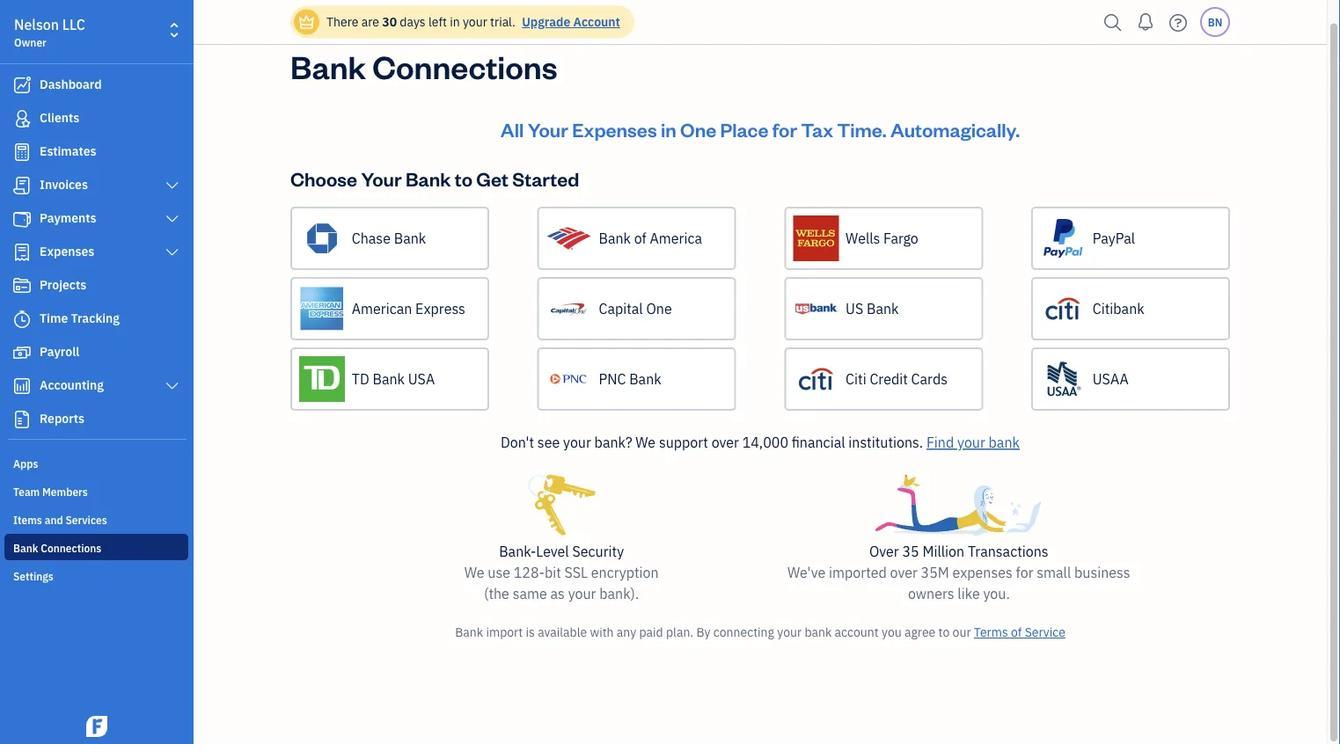 Task type: describe. For each thing, give the bounding box(es) containing it.
dashboard image
[[11, 77, 33, 94]]

apps link
[[4, 450, 188, 476]]

your right find
[[958, 433, 986, 452]]

0 horizontal spatial in
[[450, 14, 460, 30]]

started
[[512, 166, 580, 191]]

time tracking link
[[4, 304, 188, 335]]

search image
[[1099, 9, 1128, 36]]

0 vertical spatial bank
[[989, 433, 1020, 452]]

bank-
[[499, 543, 536, 561]]

bank import is available with any paid plan. by connecting your bank account you agree to our terms of service
[[455, 624, 1066, 641]]

use
[[488, 564, 510, 582]]

owner
[[14, 35, 47, 49]]

14,000
[[743, 433, 789, 452]]

1 horizontal spatial connections
[[372, 45, 558, 87]]

expenses
[[953, 564, 1013, 582]]

we've
[[788, 564, 826, 582]]

support
[[659, 433, 708, 452]]

1 horizontal spatial one
[[680, 117, 717, 142]]

estimates
[[40, 143, 96, 159]]

main element
[[0, 0, 238, 745]]

crown image
[[298, 13, 316, 31]]

reports
[[40, 411, 84, 427]]

encryption
[[591, 564, 659, 582]]

timer image
[[11, 311, 33, 328]]

0 vertical spatial bank connections
[[290, 45, 558, 87]]

all
[[501, 117, 524, 142]]

bank right "pnc"
[[629, 370, 662, 389]]

business
[[1075, 564, 1131, 582]]

0 vertical spatial we
[[636, 433, 656, 452]]

see
[[538, 433, 560, 452]]

for inside over 35 million transactions we've imported over 35m expenses for small business owners like you.
[[1016, 564, 1034, 582]]

there are 30 days left in your trial. upgrade account
[[327, 14, 620, 30]]

chevron large down image for accounting
[[164, 379, 180, 393]]

td bank usa
[[352, 370, 435, 389]]

nelson llc owner
[[14, 15, 85, 49]]

left
[[429, 14, 447, 30]]

credit
[[870, 370, 908, 389]]

citi
[[846, 370, 867, 389]]

team members
[[13, 485, 88, 499]]

wells
[[846, 229, 880, 248]]

invoice image
[[11, 177, 33, 195]]

all your expenses in one place for tax time. automagically.
[[501, 117, 1020, 142]]

citi credit cards
[[846, 370, 948, 389]]

money image
[[11, 344, 33, 362]]

pnc
[[599, 370, 626, 389]]

35
[[903, 543, 920, 561]]

over for 14,000
[[712, 433, 739, 452]]

128-
[[514, 564, 545, 582]]

account
[[835, 624, 879, 641]]

ssl
[[565, 564, 588, 582]]

bank-level security we use 128-bit ssl encryption (the same as your bank).
[[464, 543, 659, 603]]

financial
[[792, 433, 845, 452]]

1 vertical spatial of
[[1011, 624, 1022, 641]]

td
[[352, 370, 369, 389]]

bank right 'td'
[[373, 370, 405, 389]]

bn button
[[1201, 7, 1231, 37]]

bank connections inside main element
[[13, 541, 102, 555]]

dashboard link
[[4, 70, 188, 101]]

institutions.
[[849, 433, 923, 452]]

1 horizontal spatial in
[[661, 117, 677, 142]]

members
[[42, 485, 88, 499]]

terms of service link
[[974, 624, 1066, 641]]

over 35 million transactions we've imported over 35m expenses for small business owners like you.
[[788, 543, 1131, 603]]

owners
[[908, 585, 955, 603]]

over for 35m
[[890, 564, 918, 582]]

bank inside bank connections link
[[13, 541, 38, 555]]

plan.
[[666, 624, 694, 641]]

estimates link
[[4, 136, 188, 168]]

payroll
[[40, 344, 79, 360]]

go to help image
[[1164, 9, 1193, 36]]

bank).
[[600, 585, 639, 603]]

accounting link
[[4, 371, 188, 402]]

payments link
[[4, 203, 188, 235]]

by
[[697, 624, 711, 641]]

tax
[[801, 117, 834, 142]]

is
[[526, 624, 535, 641]]

your inside bank-level security we use 128-bit ssl encryption (the same as your bank).
[[568, 585, 596, 603]]

choose your bank to get started
[[290, 166, 580, 191]]

projects
[[40, 277, 86, 293]]

project image
[[11, 277, 33, 295]]

bank left import
[[455, 624, 483, 641]]

bank left america
[[599, 229, 631, 248]]

connections inside bank connections link
[[41, 541, 102, 555]]

bit
[[545, 564, 561, 582]]

payroll link
[[4, 337, 188, 369]]

chase bank
[[352, 229, 426, 248]]

our
[[953, 624, 971, 641]]

available
[[538, 624, 587, 641]]

reports link
[[4, 404, 188, 436]]

bank connections link
[[4, 534, 188, 561]]

million
[[923, 543, 965, 561]]

there
[[327, 14, 359, 30]]

0 horizontal spatial for
[[773, 117, 798, 142]]

invoices
[[40, 176, 88, 193]]

bank right "us"
[[867, 300, 899, 318]]

choose
[[290, 166, 357, 191]]

service
[[1025, 624, 1066, 641]]



Task type: vqa. For each thing, say whether or not it's contained in the screenshot.
'head'
no



Task type: locate. For each thing, give the bounding box(es) containing it.
over
[[870, 543, 899, 561]]

0 horizontal spatial to
[[455, 166, 473, 191]]

agree
[[905, 624, 936, 641]]

clients link
[[4, 103, 188, 135]]

1 horizontal spatial over
[[890, 564, 918, 582]]

1 horizontal spatial bank connections
[[290, 45, 558, 87]]

citibank
[[1093, 300, 1145, 318]]

level
[[536, 543, 569, 561]]

your right all
[[528, 117, 568, 142]]

your left the trial.
[[463, 14, 487, 30]]

1 horizontal spatial to
[[939, 624, 950, 641]]

chevron large down image for expenses
[[164, 246, 180, 260]]

1 horizontal spatial of
[[1011, 624, 1022, 641]]

1 vertical spatial bank connections
[[13, 541, 102, 555]]

1 vertical spatial in
[[661, 117, 677, 142]]

0 horizontal spatial your
[[361, 166, 402, 191]]

we inside bank-level security we use 128-bit ssl encryption (the same as your bank).
[[464, 564, 485, 582]]

your right connecting
[[777, 624, 802, 641]]

0 horizontal spatial connections
[[41, 541, 102, 555]]

american express
[[352, 300, 466, 318]]

0 vertical spatial connections
[[372, 45, 558, 87]]

to
[[455, 166, 473, 191], [939, 624, 950, 641]]

capital
[[599, 300, 643, 318]]

connecting
[[714, 624, 775, 641]]

bank?
[[595, 433, 632, 452]]

usaa
[[1093, 370, 1129, 389]]

0 vertical spatial expenses
[[572, 117, 657, 142]]

0 vertical spatial chevron large down image
[[164, 212, 180, 226]]

0 horizontal spatial bank connections
[[13, 541, 102, 555]]

your right see
[[563, 433, 591, 452]]

to left get
[[455, 166, 473, 191]]

for left tax
[[773, 117, 798, 142]]

cards
[[912, 370, 948, 389]]

client image
[[11, 110, 33, 128]]

over left 14,000
[[712, 433, 739, 452]]

0 vertical spatial your
[[528, 117, 568, 142]]

estimate image
[[11, 143, 33, 161]]

bank down items
[[13, 541, 38, 555]]

to left our on the right
[[939, 624, 950, 641]]

projects link
[[4, 270, 188, 302]]

security
[[573, 543, 624, 561]]

0 horizontal spatial of
[[634, 229, 647, 248]]

fargo
[[884, 229, 919, 248]]

in
[[450, 14, 460, 30], [661, 117, 677, 142]]

1 vertical spatial connections
[[41, 541, 102, 555]]

1 horizontal spatial expenses
[[572, 117, 657, 142]]

bank right chase
[[394, 229, 426, 248]]

usa
[[408, 370, 435, 389]]

payments
[[40, 210, 96, 226]]

expense image
[[11, 244, 33, 261]]

llc
[[62, 15, 85, 34]]

items and services
[[13, 513, 107, 527]]

2 chevron large down image from the top
[[164, 246, 180, 260]]

0 horizontal spatial we
[[464, 564, 485, 582]]

35m
[[921, 564, 950, 582]]

apps
[[13, 457, 38, 471]]

0 horizontal spatial over
[[712, 433, 739, 452]]

30
[[382, 14, 397, 30]]

expenses down payments
[[40, 243, 94, 260]]

your
[[463, 14, 487, 30], [563, 433, 591, 452], [958, 433, 986, 452], [568, 585, 596, 603], [777, 624, 802, 641]]

0 vertical spatial one
[[680, 117, 717, 142]]

get
[[476, 166, 509, 191]]

and
[[45, 513, 63, 527]]

find your bank link
[[927, 433, 1020, 452]]

1 vertical spatial one
[[646, 300, 672, 318]]

1 vertical spatial bank
[[805, 624, 832, 641]]

bank right find
[[989, 433, 1020, 452]]

bank
[[989, 433, 1020, 452], [805, 624, 832, 641]]

1 chevron large down image from the top
[[164, 212, 180, 226]]

chevron large down image inside payments link
[[164, 212, 180, 226]]

express
[[416, 300, 466, 318]]

notifications image
[[1132, 4, 1160, 40]]

pnc bank
[[599, 370, 662, 389]]

2 vertical spatial chevron large down image
[[164, 379, 180, 393]]

0 horizontal spatial expenses
[[40, 243, 94, 260]]

expenses
[[572, 117, 657, 142], [40, 243, 94, 260]]

time tracking
[[40, 310, 120, 327]]

us bank
[[846, 300, 899, 318]]

0 horizontal spatial bank
[[805, 624, 832, 641]]

expenses link
[[4, 237, 188, 268]]

as
[[551, 585, 565, 603]]

invoices link
[[4, 170, 188, 202]]

bank connections
[[290, 45, 558, 87], [13, 541, 102, 555]]

(the
[[484, 585, 510, 603]]

your down ssl
[[568, 585, 596, 603]]

of right terms
[[1011, 624, 1022, 641]]

your right choose
[[361, 166, 402, 191]]

one right capital
[[646, 300, 672, 318]]

0 vertical spatial for
[[773, 117, 798, 142]]

1 vertical spatial we
[[464, 564, 485, 582]]

0 vertical spatial of
[[634, 229, 647, 248]]

we right bank?
[[636, 433, 656, 452]]

chevron large down image for payments
[[164, 212, 180, 226]]

bank left the account
[[805, 624, 832, 641]]

expenses inside main element
[[40, 243, 94, 260]]

bn
[[1208, 15, 1223, 29]]

settings link
[[4, 562, 188, 589]]

chart image
[[11, 378, 33, 395]]

clients
[[40, 110, 79, 126]]

we left use
[[464, 564, 485, 582]]

expenses up started
[[572, 117, 657, 142]]

wells fargo
[[846, 229, 919, 248]]

like
[[958, 585, 980, 603]]

over down 35
[[890, 564, 918, 582]]

find
[[927, 433, 954, 452]]

in left place
[[661, 117, 677, 142]]

1 horizontal spatial for
[[1016, 564, 1034, 582]]

same
[[513, 585, 547, 603]]

in right left
[[450, 14, 460, 30]]

transactions
[[968, 543, 1049, 561]]

0 horizontal spatial one
[[646, 300, 672, 318]]

1 vertical spatial for
[[1016, 564, 1034, 582]]

for down transactions
[[1016, 564, 1034, 582]]

connections
[[372, 45, 558, 87], [41, 541, 102, 555]]

payment image
[[11, 210, 33, 228]]

over inside over 35 million transactions we've imported over 35m expenses for small business owners like you.
[[890, 564, 918, 582]]

report image
[[11, 411, 33, 429]]

trial.
[[490, 14, 516, 30]]

your for choose
[[361, 166, 402, 191]]

one left place
[[680, 117, 717, 142]]

team
[[13, 485, 40, 499]]

bank connections down items and services at bottom
[[13, 541, 102, 555]]

connections down there are 30 days left in your trial. upgrade account
[[372, 45, 558, 87]]

1 horizontal spatial bank
[[989, 433, 1020, 452]]

bank connections down days
[[290, 45, 558, 87]]

1 vertical spatial your
[[361, 166, 402, 191]]

1 horizontal spatial your
[[528, 117, 568, 142]]

we
[[636, 433, 656, 452], [464, 564, 485, 582]]

1 vertical spatial expenses
[[40, 243, 94, 260]]

account
[[573, 14, 620, 30]]

us
[[846, 300, 864, 318]]

accounting
[[40, 377, 104, 393]]

bank of america
[[599, 229, 702, 248]]

over
[[712, 433, 739, 452], [890, 564, 918, 582]]

chevron large down image
[[164, 179, 180, 193]]

chase
[[352, 229, 391, 248]]

bank left get
[[406, 166, 451, 191]]

your
[[528, 117, 568, 142], [361, 166, 402, 191]]

tracking
[[71, 310, 120, 327]]

connections down items and services at bottom
[[41, 541, 102, 555]]

upgrade
[[522, 14, 571, 30]]

0 vertical spatial to
[[455, 166, 473, 191]]

time.
[[837, 117, 887, 142]]

0 vertical spatial over
[[712, 433, 739, 452]]

1 vertical spatial chevron large down image
[[164, 246, 180, 260]]

1 vertical spatial to
[[939, 624, 950, 641]]

1 horizontal spatial we
[[636, 433, 656, 452]]

team members link
[[4, 478, 188, 504]]

bank down there
[[290, 45, 366, 87]]

1 vertical spatial over
[[890, 564, 918, 582]]

america
[[650, 229, 702, 248]]

your for all
[[528, 117, 568, 142]]

american
[[352, 300, 412, 318]]

nelson
[[14, 15, 59, 34]]

chevron large down image
[[164, 212, 180, 226], [164, 246, 180, 260], [164, 379, 180, 393]]

of left america
[[634, 229, 647, 248]]

time
[[40, 310, 68, 327]]

3 chevron large down image from the top
[[164, 379, 180, 393]]

freshbooks image
[[83, 716, 111, 738]]

services
[[66, 513, 107, 527]]

settings
[[13, 569, 54, 584]]

imported
[[829, 564, 887, 582]]

0 vertical spatial in
[[450, 14, 460, 30]]



